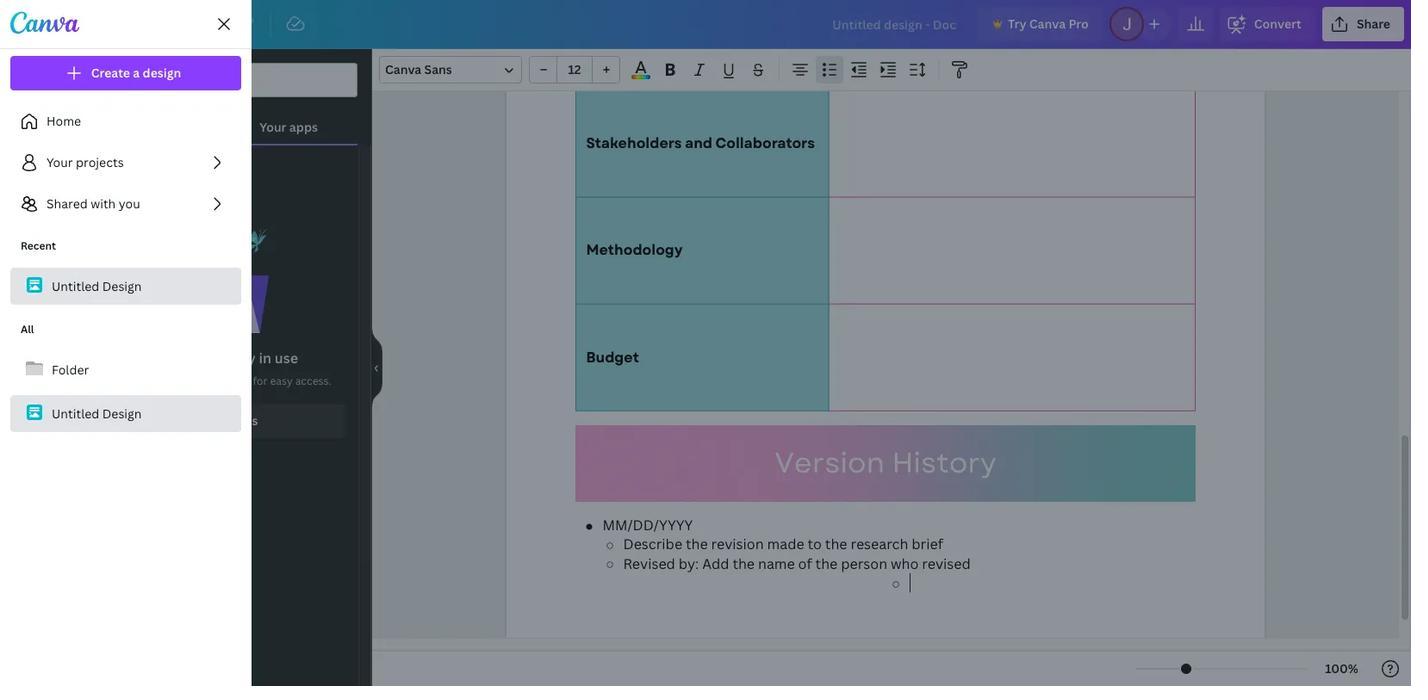 Task type: describe. For each thing, give the bounding box(es) containing it.
research
[[851, 536, 909, 555]]

shared with you
[[47, 196, 140, 212]]

your projects button
[[10, 146, 241, 180]]

home inside list
[[47, 113, 81, 129]]

create
[[91, 65, 130, 81]]

2 untitled design from the top
[[52, 406, 142, 422]]

list containing home
[[10, 104, 241, 221]]

access.
[[295, 374, 331, 389]]

uploads
[[14, 271, 48, 283]]

person
[[841, 555, 888, 574]]

apps button
[[0, 359, 62, 421]]

version history
[[775, 443, 996, 485]]

home link inside main menu bar
[[55, 7, 118, 41]]

to
[[808, 536, 822, 555]]

your for your apps
[[260, 119, 287, 135]]

easy
[[270, 374, 293, 389]]

revised
[[922, 555, 971, 574]]

elements
[[11, 147, 51, 159]]

mm/dd/yyyy
[[603, 516, 693, 535]]

with
[[91, 196, 116, 212]]

brand button
[[0, 173, 62, 235]]

discover apps button
[[89, 404, 345, 439]]

shared
[[47, 196, 88, 212]]

convert
[[1255, 16, 1302, 32]]

the down revision at the right
[[733, 555, 755, 574]]

design inside "list"
[[102, 278, 142, 294]]

1 horizontal spatial use
[[275, 349, 298, 368]]

no apps currently in use apps you use will appear here for easy access.
[[102, 349, 331, 389]]

add
[[703, 555, 730, 574]]

made
[[768, 536, 805, 555]]

who
[[891, 555, 919, 574]]

recent
[[21, 239, 56, 253]]

in
[[259, 349, 272, 368]]

describe
[[624, 536, 683, 555]]

name
[[758, 555, 795, 574]]

history
[[892, 443, 996, 485]]

untitled inside "list"
[[52, 278, 99, 294]]

try canva pro
[[1008, 16, 1089, 32]]

no
[[135, 349, 155, 368]]

shared with you button
[[10, 187, 241, 221]]

untitled design inside "list"
[[52, 278, 142, 294]]

create a design
[[91, 65, 181, 81]]

untitled design list
[[10, 228, 241, 305]]

all
[[21, 322, 34, 337]]

the up by:
[[686, 536, 708, 555]]

templates button
[[0, 49, 62, 111]]

try canva pro button
[[979, 7, 1103, 41]]

folder button
[[10, 352, 241, 389]]

convert button
[[1220, 7, 1316, 41]]

a
[[133, 65, 140, 81]]

for
[[253, 374, 268, 389]]

the right to
[[826, 536, 848, 555]]

none text field containing version history
[[506, 0, 1265, 662]]

appear
[[190, 374, 226, 389]]

apps for discover
[[230, 413, 258, 429]]

projects button
[[0, 297, 62, 359]]



Task type: locate. For each thing, give the bounding box(es) containing it.
untitled design right uploads
[[52, 278, 142, 294]]

empty folder image displayed when there are no installed apps image
[[165, 228, 268, 334]]

untitled
[[52, 278, 99, 294], [52, 406, 99, 422]]

brief
[[912, 536, 944, 555]]

version
[[775, 443, 885, 485]]

main menu bar
[[0, 0, 1412, 49]]

discover apps
[[175, 413, 258, 429]]

you inside shared with you button
[[119, 196, 140, 212]]

0 vertical spatial apps
[[289, 119, 318, 135]]

will
[[171, 374, 188, 389]]

1 vertical spatial your
[[47, 154, 73, 171]]

1 untitled design from the top
[[52, 278, 142, 294]]

design
[[143, 65, 181, 81]]

Design title text field
[[819, 7, 972, 41]]

0 horizontal spatial apps
[[20, 395, 42, 407]]

untitled design
[[52, 278, 142, 294], [52, 406, 142, 422]]

2 untitled from the top
[[52, 406, 99, 422]]

1 vertical spatial apps
[[158, 349, 190, 368]]

create a design button
[[10, 56, 241, 90]]

apps inside 'no apps currently in use apps you use will appear here for easy access.'
[[158, 349, 190, 368]]

2 list from the top
[[10, 312, 241, 433]]

0 vertical spatial your
[[260, 119, 287, 135]]

projects
[[14, 333, 48, 345]]

home link up 'your projects' button
[[10, 104, 241, 139]]

1 vertical spatial list
[[10, 312, 241, 433]]

you
[[119, 196, 140, 212], [130, 374, 148, 389]]

you inside 'no apps currently in use apps you use will appear here for easy access.'
[[130, 374, 148, 389]]

0 vertical spatial untitled design
[[52, 278, 142, 294]]

1 untitled from the top
[[52, 278, 99, 294]]

home down templates
[[47, 113, 81, 129]]

your apps button
[[220, 97, 358, 144]]

0 vertical spatial list
[[10, 104, 241, 221]]

0 vertical spatial home
[[69, 16, 104, 32]]

your left projects at the top left of the page
[[47, 154, 73, 171]]

apps inside your apps button
[[289, 119, 318, 135]]

1 design from the top
[[102, 278, 142, 294]]

discover
[[175, 413, 227, 429]]

untitled design down folder
[[52, 406, 142, 422]]

1 vertical spatial use
[[151, 374, 168, 389]]

0 vertical spatial home link
[[55, 7, 118, 41]]

None text field
[[506, 0, 1265, 662]]

use right in
[[275, 349, 298, 368]]

brand
[[18, 209, 44, 221]]

elements button
[[0, 111, 62, 173]]

home inside main menu bar
[[69, 16, 104, 32]]

apps inside apps button
[[20, 395, 42, 407]]

2 design from the top
[[102, 406, 142, 422]]

2 vertical spatial apps
[[230, 413, 258, 429]]

1 vertical spatial untitled design
[[52, 406, 142, 422]]

untitled design button up no
[[10, 268, 241, 305]]

revised
[[624, 555, 676, 574]]

use
[[275, 349, 298, 368], [151, 374, 168, 389]]

apps
[[289, 119, 318, 135], [158, 349, 190, 368], [230, 413, 258, 429]]

design up no
[[102, 278, 142, 294]]

untitled down folder
[[52, 406, 99, 422]]

your
[[260, 119, 287, 135], [47, 154, 73, 171]]

apps inside discover apps button
[[230, 413, 258, 429]]

untitled design button down folder button
[[10, 396, 241, 433]]

apps down projects
[[20, 395, 42, 407]]

0 vertical spatial untitled
[[52, 278, 99, 294]]

apps for your
[[289, 119, 318, 135]]

try
[[1008, 16, 1027, 32]]

home link
[[55, 7, 118, 41], [10, 104, 241, 139]]

projects
[[76, 154, 124, 171]]

design
[[102, 278, 142, 294], [102, 406, 142, 422]]

hide image
[[371, 327, 383, 409]]

your projects
[[47, 154, 124, 171]]

1 vertical spatial you
[[130, 374, 148, 389]]

0 vertical spatial design
[[102, 278, 142, 294]]

1 horizontal spatial apps
[[102, 374, 127, 389]]

of
[[799, 555, 812, 574]]

pro
[[1069, 16, 1089, 32]]

apps inside 'no apps currently in use apps you use will appear here for easy access.'
[[102, 374, 127, 389]]

the
[[686, 536, 708, 555], [826, 536, 848, 555], [733, 555, 755, 574], [816, 555, 838, 574]]

2 horizontal spatial apps
[[289, 119, 318, 135]]

apps
[[102, 374, 127, 389], [20, 395, 42, 407]]

list
[[10, 104, 241, 221], [10, 312, 241, 433]]

1 list from the top
[[10, 104, 241, 221]]

you right with
[[119, 196, 140, 212]]

0 vertical spatial you
[[119, 196, 140, 212]]

1 vertical spatial home
[[47, 113, 81, 129]]

home up create
[[69, 16, 104, 32]]

1 untitled design button from the top
[[10, 268, 241, 305]]

0 horizontal spatial your
[[47, 154, 73, 171]]

1 horizontal spatial your
[[260, 119, 287, 135]]

1 vertical spatial untitled design button
[[10, 396, 241, 433]]

0 vertical spatial untitled design button
[[10, 268, 241, 305]]

untitled right uploads
[[52, 278, 99, 294]]

0 vertical spatial apps
[[102, 374, 127, 389]]

1 vertical spatial home link
[[10, 104, 241, 139]]

Search Canva apps search field
[[123, 64, 323, 97]]

canva
[[1030, 16, 1066, 32]]

0 vertical spatial use
[[275, 349, 298, 368]]

list containing folder
[[10, 312, 241, 433]]

by:
[[679, 555, 699, 574]]

untitled design button
[[10, 268, 241, 305], [10, 396, 241, 433]]

home link up create
[[55, 7, 118, 41]]

you down no
[[130, 374, 148, 389]]

design down folder button
[[102, 406, 142, 422]]

group
[[529, 56, 621, 84]]

1 horizontal spatial apps
[[230, 413, 258, 429]]

your down search canva apps search box
[[260, 119, 287, 135]]

templates
[[9, 84, 53, 97]]

0 horizontal spatial use
[[151, 374, 168, 389]]

folder
[[52, 362, 89, 378]]

revision
[[712, 536, 764, 555]]

0 horizontal spatial apps
[[158, 349, 190, 368]]

1 vertical spatial apps
[[20, 395, 42, 407]]

home
[[69, 16, 104, 32], [47, 113, 81, 129]]

1 vertical spatial design
[[102, 406, 142, 422]]

mm/dd/yyyy describe the revision made to the research brief revised by: add the name of the person who revised
[[603, 516, 971, 574]]

use left will
[[151, 374, 168, 389]]

your inside list
[[47, 154, 73, 171]]

1 vertical spatial untitled
[[52, 406, 99, 422]]

apps right folder
[[102, 374, 127, 389]]

uploads button
[[0, 235, 62, 297]]

currently
[[194, 349, 256, 368]]

here
[[228, 374, 251, 389]]

your apps
[[260, 119, 318, 135]]

your for your projects
[[47, 154, 73, 171]]

the right of
[[816, 555, 838, 574]]

apps for no
[[158, 349, 190, 368]]

2 untitled design button from the top
[[10, 396, 241, 433]]

side panel tab list
[[0, 49, 62, 421]]



Task type: vqa. For each thing, say whether or not it's contained in the screenshot.
Templates
yes



